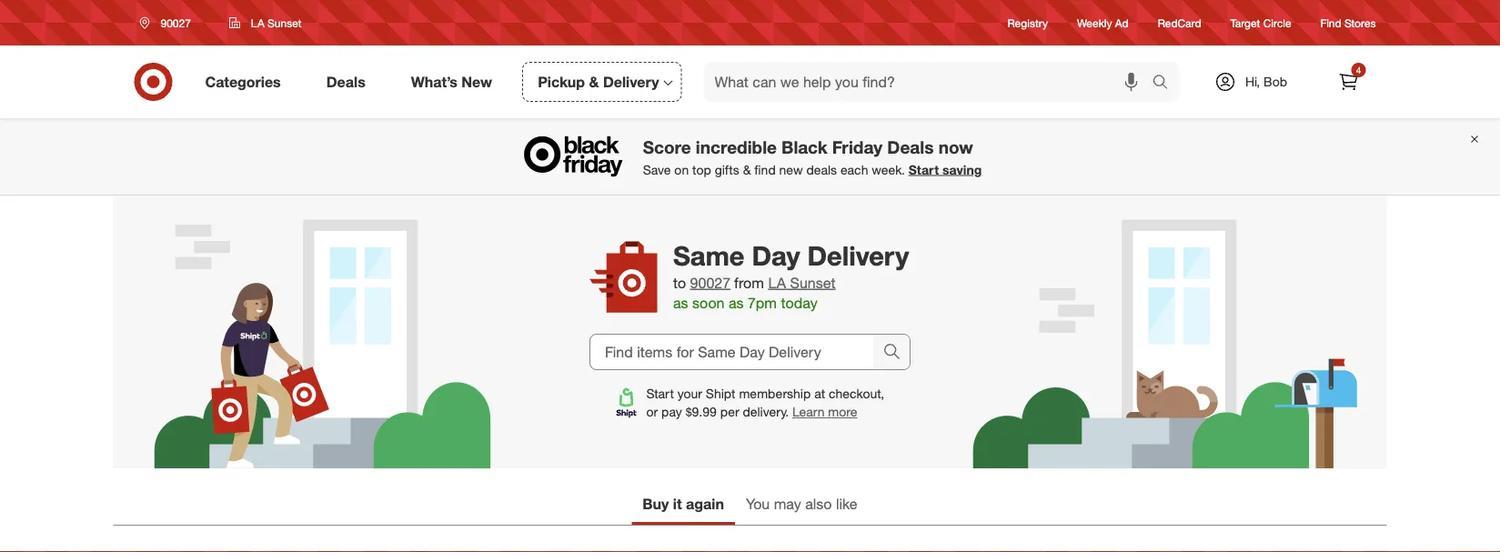 Task type: vqa. For each thing, say whether or not it's contained in the screenshot.
the bottom add a substitute
no



Task type: describe. For each thing, give the bounding box(es) containing it.
delivery for day
[[808, 239, 909, 272]]

on
[[674, 162, 689, 178]]

What can we help you find? suggestions appear below search field
[[704, 62, 1157, 102]]

start inside score incredible black friday deals now save on top gifts & find new deals each week. start saving
[[909, 162, 939, 178]]

find stores link
[[1321, 15, 1376, 31]]

categories link
[[190, 62, 304, 102]]

pickup & delivery
[[538, 73, 659, 91]]

again
[[686, 495, 724, 513]]

find
[[755, 162, 776, 178]]

sunset inside the same day delivery to 90027 from la sunset as soon as 7pm today
[[790, 274, 836, 291]]

like
[[836, 495, 858, 513]]

registry
[[1008, 16, 1048, 30]]

find stores
[[1321, 16, 1376, 30]]

buy it again link
[[632, 487, 735, 525]]

black
[[782, 136, 828, 157]]

redcard
[[1158, 16, 1201, 30]]

pickup
[[538, 73, 585, 91]]

7pm
[[748, 294, 777, 312]]

learn more
[[792, 404, 857, 420]]

delivery for &
[[603, 73, 659, 91]]

delivery.
[[743, 404, 789, 420]]

also
[[805, 495, 832, 513]]

each
[[841, 162, 868, 178]]

shipt
[[706, 386, 736, 402]]

same day delivery to 90027 from la sunset as soon as 7pm today
[[673, 239, 909, 312]]

la sunset
[[251, 16, 302, 30]]

you
[[746, 495, 770, 513]]

registry link
[[1008, 15, 1048, 31]]

same
[[673, 239, 745, 272]]

to
[[673, 274, 686, 291]]

2 as from the left
[[729, 294, 744, 312]]

target circle link
[[1231, 15, 1292, 31]]

search
[[1144, 75, 1188, 92]]

stores
[[1345, 16, 1376, 30]]

at
[[814, 386, 825, 402]]

deals link
[[311, 62, 388, 102]]

0 vertical spatial deals
[[326, 73, 366, 91]]

checkout,
[[829, 386, 884, 402]]

score
[[643, 136, 691, 157]]

Find items for Same Day Delivery search field
[[590, 335, 873, 369]]

hi, bob
[[1245, 74, 1287, 90]]

what's new link
[[396, 62, 515, 102]]

week.
[[872, 162, 905, 178]]

la sunset button
[[768, 272, 836, 293]]

soon
[[692, 294, 725, 312]]

90027 inside 90027 dropdown button
[[161, 16, 191, 30]]

redcard link
[[1158, 15, 1201, 31]]

weekly ad link
[[1077, 15, 1129, 31]]

incredible
[[696, 136, 777, 157]]

bob
[[1264, 74, 1287, 90]]

la sunset button
[[217, 6, 313, 39]]

sunset inside dropdown button
[[267, 16, 302, 30]]

what's
[[411, 73, 458, 91]]

top
[[692, 162, 711, 178]]



Task type: locate. For each thing, give the bounding box(es) containing it.
1 vertical spatial start
[[646, 386, 674, 402]]

start right week.
[[909, 162, 939, 178]]

deals inside score incredible black friday deals now save on top gifts & find new deals each week. start saving
[[887, 136, 934, 157]]

1 horizontal spatial &
[[743, 162, 751, 178]]

1 vertical spatial delivery
[[808, 239, 909, 272]]

1 horizontal spatial deals
[[887, 136, 934, 157]]

delivery up la sunset button
[[808, 239, 909, 272]]

90027
[[161, 16, 191, 30], [690, 274, 731, 291]]

new
[[462, 73, 492, 91]]

0 vertical spatial start
[[909, 162, 939, 178]]

0 vertical spatial delivery
[[603, 73, 659, 91]]

from
[[734, 274, 764, 291]]

4
[[1356, 64, 1361, 76]]

saving
[[943, 162, 982, 178]]

& inside score incredible black friday deals now save on top gifts & find new deals each week. start saving
[[743, 162, 751, 178]]

la inside la sunset dropdown button
[[251, 16, 264, 30]]

membership
[[739, 386, 811, 402]]

score incredible black friday deals now save on top gifts & find new deals each week. start saving
[[643, 136, 982, 178]]

0 horizontal spatial sunset
[[267, 16, 302, 30]]

deals left what's
[[326, 73, 366, 91]]

or
[[646, 404, 658, 420]]

deals
[[806, 162, 837, 178]]

find
[[1321, 16, 1342, 30]]

0 vertical spatial la
[[251, 16, 264, 30]]

start
[[909, 162, 939, 178], [646, 386, 674, 402]]

& right pickup
[[589, 73, 599, 91]]

0 horizontal spatial deals
[[326, 73, 366, 91]]

pay
[[661, 404, 682, 420]]

you may also like link
[[735, 487, 869, 525]]

gifts
[[715, 162, 739, 178]]

sunset
[[267, 16, 302, 30], [790, 274, 836, 291]]

as down from
[[729, 294, 744, 312]]

90027 button
[[128, 6, 210, 39]]

1 horizontal spatial as
[[729, 294, 744, 312]]

your
[[678, 386, 702, 402]]

0 vertical spatial &
[[589, 73, 599, 91]]

what's new
[[411, 73, 492, 91]]

deals
[[326, 73, 366, 91], [887, 136, 934, 157]]

per
[[720, 404, 739, 420]]

1 as from the left
[[673, 294, 688, 312]]

1 vertical spatial &
[[743, 162, 751, 178]]

0 horizontal spatial delivery
[[603, 73, 659, 91]]

delivery inside the same day delivery to 90027 from la sunset as soon as 7pm today
[[808, 239, 909, 272]]

la up 7pm
[[768, 274, 786, 291]]

1 vertical spatial sunset
[[790, 274, 836, 291]]

buy
[[643, 495, 669, 513]]

1 vertical spatial 90027
[[690, 274, 731, 291]]

learn more button
[[792, 403, 857, 421]]

&
[[589, 73, 599, 91], [743, 162, 751, 178]]

0 horizontal spatial start
[[646, 386, 674, 402]]

categories
[[205, 73, 281, 91]]

now
[[939, 136, 973, 157]]

la
[[251, 16, 264, 30], [768, 274, 786, 291]]

target
[[1231, 16, 1260, 30]]

la inside the same day delivery to 90027 from la sunset as soon as 7pm today
[[768, 274, 786, 291]]

pickup & delivery link
[[522, 62, 682, 102]]

1 horizontal spatial sunset
[[790, 274, 836, 291]]

sunset up today
[[790, 274, 836, 291]]

90027 button
[[690, 272, 731, 293]]

1 vertical spatial deals
[[887, 136, 934, 157]]

deals up week.
[[887, 136, 934, 157]]

delivery
[[603, 73, 659, 91], [808, 239, 909, 272]]

buy it again
[[643, 495, 724, 513]]

1 horizontal spatial la
[[768, 274, 786, 291]]

friday
[[832, 136, 883, 157]]

it
[[673, 495, 682, 513]]

start your shipt membership at checkout, or pay $9.99 per delivery.
[[646, 386, 884, 420]]

0 horizontal spatial as
[[673, 294, 688, 312]]

0 vertical spatial 90027
[[161, 16, 191, 30]]

delivery right pickup
[[603, 73, 659, 91]]

you may also like
[[746, 495, 858, 513]]

save
[[643, 162, 671, 178]]

0 horizontal spatial &
[[589, 73, 599, 91]]

weekly ad
[[1077, 16, 1129, 30]]

start inside start your shipt membership at checkout, or pay $9.99 per delivery.
[[646, 386, 674, 402]]

new
[[779, 162, 803, 178]]

more
[[828, 404, 857, 420]]

0 horizontal spatial la
[[251, 16, 264, 30]]

target circle
[[1231, 16, 1292, 30]]

90027 up soon at left bottom
[[690, 274, 731, 291]]

as down to
[[673, 294, 688, 312]]

start up or
[[646, 386, 674, 402]]

1 horizontal spatial 90027
[[690, 274, 731, 291]]

$9.99
[[686, 404, 717, 420]]

day
[[752, 239, 800, 272]]

90027 left la sunset dropdown button
[[161, 16, 191, 30]]

4 link
[[1329, 62, 1369, 102]]

0 horizontal spatial 90027
[[161, 16, 191, 30]]

search button
[[1144, 62, 1188, 106]]

circle
[[1263, 16, 1292, 30]]

& left find
[[743, 162, 751, 178]]

hi,
[[1245, 74, 1260, 90]]

1 horizontal spatial start
[[909, 162, 939, 178]]

as
[[673, 294, 688, 312], [729, 294, 744, 312]]

1 horizontal spatial delivery
[[808, 239, 909, 272]]

weekly
[[1077, 16, 1112, 30]]

may
[[774, 495, 801, 513]]

ad
[[1115, 16, 1129, 30]]

sunset up categories link
[[267, 16, 302, 30]]

1 vertical spatial la
[[768, 274, 786, 291]]

90027 inside the same day delivery to 90027 from la sunset as soon as 7pm today
[[690, 274, 731, 291]]

la up categories link
[[251, 16, 264, 30]]

today
[[781, 294, 818, 312]]

0 vertical spatial sunset
[[267, 16, 302, 30]]

learn
[[792, 404, 825, 420]]



